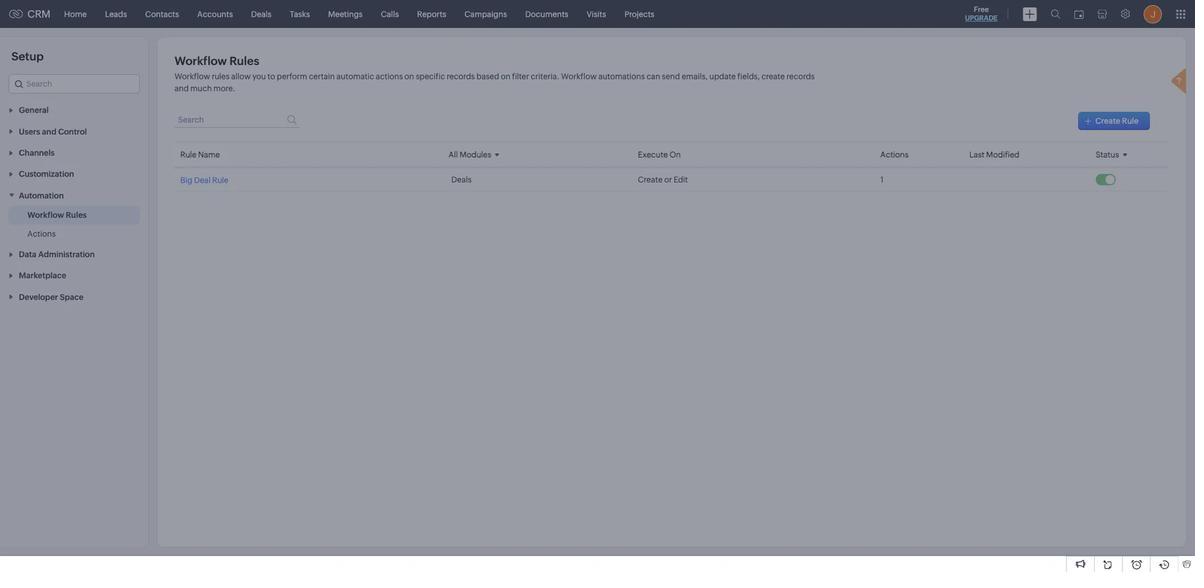 Task type: describe. For each thing, give the bounding box(es) containing it.
create menu image
[[1023, 7, 1037, 21]]

workflow down "administrator."
[[561, 72, 597, 81]]

automation button
[[0, 184, 148, 206]]

meetings
[[328, 9, 363, 19]]

free upgrade
[[965, 5, 998, 22]]

execute on
[[638, 150, 681, 159]]

more.
[[213, 84, 235, 93]]

1
[[880, 175, 884, 184]]

Search text field
[[175, 112, 300, 128]]

fields,
[[737, 72, 760, 81]]

accounts link
[[188, 0, 242, 28]]

workflow rules inside automation region
[[27, 210, 87, 219]]

1 vertical spatial deals
[[451, 175, 472, 184]]

create for create rule
[[1095, 116, 1120, 125]]

name
[[198, 150, 220, 159]]

calendar image
[[1074, 9, 1084, 19]]

tasks link
[[281, 0, 319, 28]]

sufficient
[[552, 35, 587, 44]]

this
[[492, 13, 514, 26]]

do
[[507, 35, 517, 44]]

visits link
[[578, 0, 615, 28]]

you
[[252, 72, 266, 81]]

permissions
[[588, 35, 633, 44]]

create
[[761, 72, 785, 81]]

create rule button
[[1078, 112, 1150, 130]]

workflow up rules
[[175, 54, 227, 67]]

deals inside deals link
[[251, 9, 271, 19]]

be
[[594, 13, 608, 26]]

upgrade
[[965, 14, 998, 22]]

operation.
[[691, 35, 730, 44]]

home link
[[55, 0, 96, 28]]

perform inside 'workflow rules allow you to perform certain automatic actions on specific records based on filter criteria. workflow automations can send emails, update fields, create records and much more.'
[[277, 72, 307, 81]]

search element
[[1044, 0, 1067, 28]]

big deal rule link
[[180, 175, 228, 185]]

rule name
[[180, 150, 220, 159]]

filter
[[512, 72, 529, 81]]

certain
[[309, 72, 335, 81]]

workflow rules allow you to perform certain automatic actions on specific records based on filter criteria. workflow automations can send emails, update fields, create records and much more.
[[175, 72, 815, 93]]

create or edit
[[638, 175, 688, 184]]

create for create or edit
[[638, 175, 663, 184]]

execute
[[638, 150, 668, 159]]

tasks
[[290, 9, 310, 19]]

visits
[[587, 9, 606, 19]]

reports
[[417, 9, 446, 19]]

setup
[[11, 50, 44, 63]]

contacts link
[[136, 0, 188, 28]]

actions link
[[27, 228, 56, 239]]

rules inside 'link'
[[66, 210, 87, 219]]

action
[[517, 13, 551, 26]]

1 on from the left
[[404, 72, 414, 81]]

1 horizontal spatial rule
[[212, 176, 228, 185]]

this
[[676, 35, 690, 44]]

accounts
[[197, 9, 233, 19]]

last modified
[[969, 150, 1019, 159]]

actions inside automation region
[[27, 229, 56, 238]]

1 horizontal spatial workflow rules
[[175, 54, 259, 67]]

documents link
[[516, 0, 578, 28]]

and
[[175, 84, 189, 93]]

performed.
[[611, 13, 673, 26]]

workflow inside workflow rules 'link'
[[27, 210, 64, 219]]

crm link
[[9, 8, 51, 20]]

actions
[[376, 72, 403, 81]]

crm
[[27, 8, 51, 20]]



Task type: vqa. For each thing, say whether or not it's contained in the screenshot.
Upcoming Meetings
no



Task type: locate. For each thing, give the bounding box(es) containing it.
0 horizontal spatial actions
[[27, 229, 56, 238]]

deals link
[[242, 0, 281, 28]]

workflow rules up "actions" link
[[27, 210, 87, 219]]

this action cannot be performed.
[[492, 13, 673, 26]]

cannot
[[553, 13, 592, 26]]

records left based
[[447, 72, 475, 81]]

1 records from the left
[[447, 72, 475, 81]]

rules up "allow"
[[229, 54, 259, 67]]

2 vertical spatial rule
[[212, 176, 228, 185]]

1 vertical spatial create
[[638, 175, 663, 184]]

campaigns link
[[455, 0, 516, 28]]

records right create
[[786, 72, 815, 81]]

you do not have sufficient permissions to perform this operation. contact your administrator.
[[492, 35, 730, 53]]

rules down the automation dropdown button at the top
[[66, 210, 87, 219]]

you
[[492, 35, 505, 44]]

workflow rules
[[175, 54, 259, 67], [27, 210, 87, 219]]

update
[[709, 72, 736, 81]]

1 vertical spatial rules
[[66, 210, 87, 219]]

rule inside button
[[1122, 116, 1139, 125]]

0 horizontal spatial workflow rules
[[27, 210, 87, 219]]

meetings link
[[319, 0, 372, 28]]

1 horizontal spatial actions
[[880, 150, 909, 159]]

leads
[[105, 9, 127, 19]]

actions
[[880, 150, 909, 159], [27, 229, 56, 238]]

create menu element
[[1016, 0, 1044, 28]]

workflow
[[175, 54, 227, 67], [175, 72, 210, 81], [561, 72, 597, 81], [27, 210, 64, 219]]

actions up 1 at the right of the page
[[880, 150, 909, 159]]

allow
[[231, 72, 251, 81]]

0 horizontal spatial create
[[638, 175, 663, 184]]

1 vertical spatial workflow rules
[[27, 210, 87, 219]]

last
[[969, 150, 985, 159]]

perform left this
[[644, 35, 675, 44]]

administrator.
[[542, 44, 594, 53]]

free
[[974, 5, 989, 14]]

on right actions
[[404, 72, 414, 81]]

1 vertical spatial perform
[[277, 72, 307, 81]]

automations
[[598, 72, 645, 81]]

create rule
[[1095, 116, 1139, 125]]

1 vertical spatial actions
[[27, 229, 56, 238]]

0 vertical spatial deals
[[251, 9, 271, 19]]

None button
[[727, 64, 761, 83]]

0 horizontal spatial records
[[447, 72, 475, 81]]

deal
[[194, 176, 211, 185]]

edit
[[674, 175, 688, 184]]

calls
[[381, 9, 399, 19]]

1 horizontal spatial on
[[501, 72, 510, 81]]

automation region
[[0, 206, 148, 243]]

based
[[476, 72, 499, 81]]

create inside button
[[1095, 116, 1120, 125]]

rules
[[229, 54, 259, 67], [66, 210, 87, 219]]

send
[[662, 72, 680, 81]]

0 horizontal spatial deals
[[251, 9, 271, 19]]

0 horizontal spatial rules
[[66, 210, 87, 219]]

records
[[447, 72, 475, 81], [786, 72, 815, 81]]

to down "performed."
[[635, 35, 643, 44]]

2 records from the left
[[786, 72, 815, 81]]

1 horizontal spatial to
[[635, 35, 643, 44]]

1 horizontal spatial create
[[1095, 116, 1120, 125]]

0 horizontal spatial rule
[[180, 150, 196, 159]]

big deal rule
[[180, 176, 228, 185]]

calls link
[[372, 0, 408, 28]]

0 vertical spatial workflow rules
[[175, 54, 259, 67]]

1 vertical spatial rule
[[180, 150, 196, 159]]

perform inside you do not have sufficient permissions to perform this operation. contact your administrator.
[[644, 35, 675, 44]]

1 horizontal spatial records
[[786, 72, 815, 81]]

can
[[647, 72, 660, 81]]

on left filter
[[501, 72, 510, 81]]

search image
[[1051, 9, 1060, 19]]

0 horizontal spatial on
[[404, 72, 414, 81]]

workflow up the much
[[175, 72, 210, 81]]

projects
[[624, 9, 654, 19]]

deals
[[251, 9, 271, 19], [451, 175, 472, 184]]

0 vertical spatial actions
[[880, 150, 909, 159]]

on
[[669, 150, 681, 159]]

automation
[[19, 191, 64, 200]]

documents
[[525, 9, 568, 19]]

to inside 'workflow rules allow you to perform certain automatic actions on specific records based on filter criteria. workflow automations can send emails, update fields, create records and much more.'
[[268, 72, 275, 81]]

to inside you do not have sufficient permissions to perform this operation. contact your administrator.
[[635, 35, 643, 44]]

to right you
[[268, 72, 275, 81]]

specific
[[416, 72, 445, 81]]

emails,
[[682, 72, 708, 81]]

rules
[[212, 72, 230, 81]]

workflow rules link
[[27, 209, 87, 221]]

1 vertical spatial to
[[268, 72, 275, 81]]

0 vertical spatial create
[[1095, 116, 1120, 125]]

1 horizontal spatial rules
[[229, 54, 259, 67]]

0 vertical spatial rule
[[1122, 116, 1139, 125]]

much
[[190, 84, 212, 93]]

perform left certain
[[277, 72, 307, 81]]

not
[[518, 35, 531, 44]]

workflow up "actions" link
[[27, 210, 64, 219]]

have
[[533, 35, 550, 44]]

contact
[[492, 44, 522, 53]]

workflow rules up rules
[[175, 54, 259, 67]]

your
[[524, 44, 540, 53]]

1 horizontal spatial deals
[[451, 175, 472, 184]]

reports link
[[408, 0, 455, 28]]

profile element
[[1137, 0, 1169, 28]]

0 vertical spatial perform
[[644, 35, 675, 44]]

contacts
[[145, 9, 179, 19]]

actions down workflow rules 'link'
[[27, 229, 56, 238]]

on
[[404, 72, 414, 81], [501, 72, 510, 81]]

leads link
[[96, 0, 136, 28]]

1 horizontal spatial perform
[[644, 35, 675, 44]]

0 horizontal spatial perform
[[277, 72, 307, 81]]

2 horizontal spatial rule
[[1122, 116, 1139, 125]]

modified
[[986, 150, 1019, 159]]

perform
[[644, 35, 675, 44], [277, 72, 307, 81]]

automatic
[[336, 72, 374, 81]]

criteria.
[[531, 72, 560, 81]]

2 on from the left
[[501, 72, 510, 81]]

profile image
[[1144, 5, 1162, 23]]

0 vertical spatial rules
[[229, 54, 259, 67]]

home
[[64, 9, 87, 19]]

campaigns
[[464, 9, 507, 19]]

0 horizontal spatial to
[[268, 72, 275, 81]]

or
[[664, 175, 672, 184]]

big
[[180, 176, 192, 185]]

projects link
[[615, 0, 664, 28]]

to
[[635, 35, 643, 44], [268, 72, 275, 81]]

0 vertical spatial to
[[635, 35, 643, 44]]



